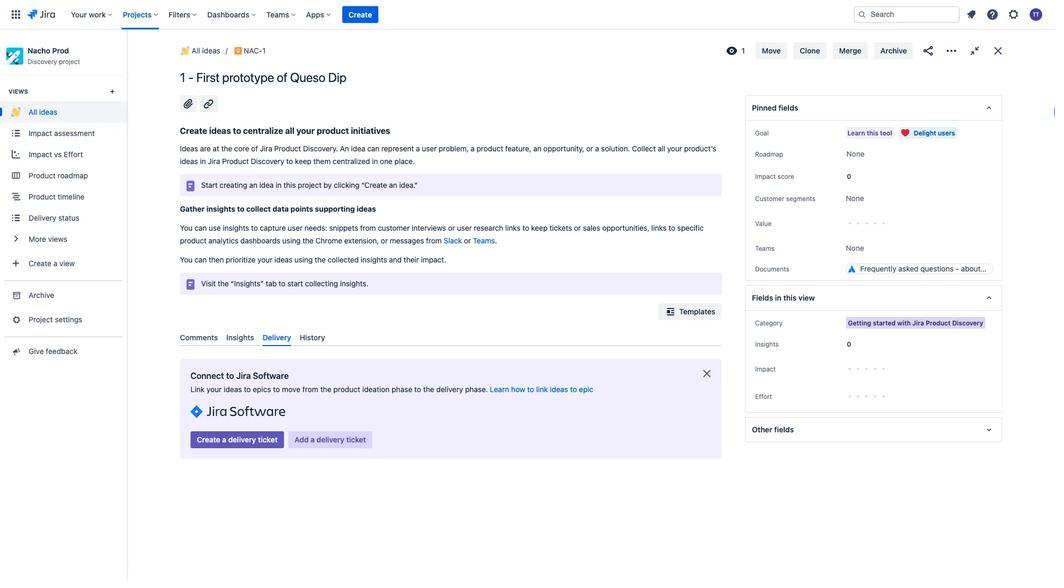 Task type: vqa. For each thing, say whether or not it's contained in the screenshot.
Settings Icon
no



Task type: locate. For each thing, give the bounding box(es) containing it.
in up gather insights to collect data points supporting ideas
[[276, 181, 282, 190]]

documents
[[755, 265, 789, 273]]

0 horizontal spatial all ideas link
[[0, 101, 127, 123]]

idea right an
[[351, 144, 365, 153]]

insights inside 'tab list'
[[226, 333, 254, 342]]

0 horizontal spatial all ideas
[[29, 108, 57, 116]]

ideas inside jira product discovery navigation element
[[39, 108, 57, 116]]

1 horizontal spatial 1
[[262, 46, 266, 55]]

0 vertical spatial keep
[[295, 157, 311, 166]]

a
[[416, 144, 420, 153], [471, 144, 475, 153], [595, 144, 599, 153], [53, 259, 57, 268], [222, 436, 226, 445], [311, 436, 315, 445]]

0 horizontal spatial keep
[[295, 157, 311, 166]]

2 0 from the top
[[847, 341, 851, 348]]

0 vertical spatial 0
[[847, 173, 851, 180]]

product's
[[684, 144, 716, 153]]

delivery inside create a delivery ticket button
[[228, 436, 256, 445]]

2 vertical spatial can
[[194, 256, 207, 264]]

1 vertical spatial panel note image
[[184, 278, 197, 291]]

prioritize
[[226, 256, 256, 264]]

idea."
[[399, 181, 418, 190]]

:wave: image
[[181, 47, 189, 55], [11, 107, 21, 117], [11, 107, 21, 117]]

impact up impact vs effort
[[29, 129, 52, 137]]

keep left "tickets"
[[531, 224, 548, 233]]

nac-1 link
[[233, 45, 273, 57]]

this up data at top left
[[283, 181, 296, 190]]

can left use
[[194, 224, 207, 233]]

using down capture
[[282, 237, 301, 245]]

effort inside group
[[64, 150, 83, 159]]

delight users
[[914, 129, 955, 137]]

of
[[277, 70, 287, 85], [251, 144, 258, 153]]

0 horizontal spatial links
[[505, 224, 520, 233]]

ideas up "impact assessment"
[[39, 108, 57, 116]]

place.
[[394, 157, 415, 166]]

in left one
[[372, 157, 378, 166]]

1 vertical spatial from
[[426, 237, 442, 245]]

create up ideas
[[180, 126, 207, 136]]

1 vertical spatial learn
[[490, 386, 509, 394]]

an
[[340, 144, 349, 153]]

0 down getting
[[847, 341, 851, 348]]

impact inside dropdown button
[[755, 366, 776, 373]]

roadmap button
[[752, 148, 786, 161]]

can inside you can use insights to capture user needs: snippets from customer interviews or user research links to keep tickets or sales opportunities, links to specific product analytics dashboards using the chrome extension, or messages from
[[194, 224, 207, 233]]

project settings
[[29, 315, 82, 324]]

idea up 'collect'
[[259, 181, 274, 190]]

using inside you can use insights to capture user needs: snippets from customer interviews or user research links to keep tickets or sales opportunities, links to specific product analytics dashboards using the chrome extension, or messages from
[[282, 237, 301, 245]]

from right move
[[302, 386, 318, 394]]

capture
[[260, 224, 286, 233]]

all right centralize on the top of the page
[[285, 126, 294, 136]]

more views link
[[0, 229, 127, 250]]

0 vertical spatial fields
[[778, 104, 798, 112]]

1 links from the left
[[505, 224, 520, 233]]

1 horizontal spatial of
[[277, 70, 287, 85]]

you can then prioritize your ideas using the collected insights and their impact.
[[180, 256, 446, 264]]

2 horizontal spatial an
[[533, 144, 541, 153]]

1 vertical spatial all
[[658, 144, 665, 153]]

0 vertical spatial all ideas
[[192, 46, 220, 55]]

learn left how
[[490, 386, 509, 394]]

add
[[295, 436, 309, 445]]

archive up project
[[29, 291, 54, 300]]

ideas down the "create
[[357, 205, 376, 214]]

1 horizontal spatial links
[[651, 224, 667, 233]]

delivery inside "add a delivery ticket" button
[[317, 436, 344, 445]]

jira product discovery navigation element
[[0, 30, 127, 581]]

panel note image
[[184, 180, 197, 193], [184, 278, 197, 291]]

banner
[[0, 0, 1055, 30]]

to up dashboards
[[251, 224, 258, 233]]

close image
[[701, 368, 713, 381]]

delivery status
[[29, 214, 79, 222]]

create a delivery ticket button
[[190, 432, 284, 449]]

keep inside you can use insights to capture user needs: snippets from customer interviews or user research links to keep tickets or sales opportunities, links to specific product analytics dashboards using the chrome extension, or messages from
[[531, 224, 548, 233]]

from down interviews on the left
[[426, 237, 442, 245]]

impact left score
[[755, 173, 776, 180]]

1 vertical spatial keep
[[531, 224, 548, 233]]

getting
[[848, 320, 871, 327]]

0 vertical spatial effort
[[64, 150, 83, 159]]

1 horizontal spatial discovery
[[251, 157, 284, 166]]

0 horizontal spatial all
[[285, 126, 294, 136]]

all ideas link up first
[[179, 45, 220, 57]]

your down connect
[[207, 386, 222, 394]]

links left specific
[[651, 224, 667, 233]]

nacho
[[28, 46, 50, 55]]

0 horizontal spatial effort
[[64, 150, 83, 159]]

teams down research
[[473, 237, 495, 245]]

slack link
[[444, 237, 462, 245]]

1 horizontal spatial insights
[[755, 341, 779, 348]]

clicking
[[334, 181, 359, 190]]

documents button
[[752, 263, 792, 276]]

user up slack or teams .
[[457, 224, 472, 233]]

you left then
[[180, 256, 193, 264]]

:heart: image
[[901, 129, 910, 137], [901, 129, 910, 137]]

view inside popup button
[[59, 259, 75, 268]]

1 vertical spatial idea
[[259, 181, 274, 190]]

keep left them
[[295, 157, 311, 166]]

1 horizontal spatial project
[[298, 181, 322, 190]]

0 horizontal spatial of
[[251, 144, 258, 153]]

1 horizontal spatial all
[[658, 144, 665, 153]]

product timeline
[[29, 192, 85, 201]]

1 0 from the top
[[847, 173, 851, 180]]

editor templates image
[[664, 306, 677, 318]]

project left by
[[298, 181, 322, 190]]

:wave: image
[[181, 47, 189, 55]]

banner containing your work
[[0, 0, 1055, 30]]

1 panel note image from the top
[[184, 180, 197, 193]]

user down points at top left
[[288, 224, 303, 233]]

product timeline link
[[0, 186, 127, 207]]

product down create ideas to centralize all your product initiatives
[[274, 144, 301, 153]]

jira down centralize on the top of the page
[[260, 144, 272, 153]]

the right phase
[[423, 386, 434, 394]]

create inside create a delivery ticket button
[[197, 436, 220, 445]]

view down more views link
[[59, 259, 75, 268]]

and
[[389, 256, 402, 264]]

fields for other fields
[[774, 426, 794, 435]]

1 horizontal spatial archive button
[[874, 42, 913, 59]]

2 ticket from the left
[[346, 436, 366, 445]]

0 horizontal spatial user
[[288, 224, 303, 233]]

an right feature,
[[533, 144, 541, 153]]

2 horizontal spatial delivery
[[436, 386, 463, 394]]

effort
[[64, 150, 83, 159], [755, 393, 772, 401]]

primary element
[[6, 0, 854, 29]]

1 left move on the right
[[741, 46, 745, 55]]

0 horizontal spatial archive
[[29, 291, 54, 300]]

panel note image left start
[[184, 180, 197, 193]]

1 horizontal spatial delivery
[[263, 333, 291, 342]]

insights up use
[[206, 205, 235, 214]]

discovery inside nacho prod discovery project
[[28, 58, 57, 65]]

0 vertical spatial idea
[[351, 144, 365, 153]]

1 you from the top
[[180, 224, 193, 233]]

impact score
[[755, 173, 794, 180]]

notifications image
[[965, 8, 978, 21]]

1 ticket from the left
[[258, 436, 278, 445]]

1 inside dropdown button
[[741, 46, 745, 55]]

1 horizontal spatial idea
[[351, 144, 365, 153]]

all ideas up "impact assessment"
[[29, 108, 57, 116]]

customer segments button
[[752, 192, 819, 205]]

1 horizontal spatial effort
[[755, 393, 772, 401]]

1 horizontal spatial keep
[[531, 224, 548, 233]]

2 vertical spatial discovery
[[952, 320, 983, 327]]

move
[[762, 46, 781, 55]]

create inside "create a view" popup button
[[29, 259, 51, 268]]

1 button
[[722, 42, 749, 59]]

1 horizontal spatial all
[[192, 46, 200, 55]]

prototype
[[222, 70, 274, 85]]

1 vertical spatial all ideas
[[29, 108, 57, 116]]

needs:
[[304, 224, 327, 233]]

archive inside jira product discovery navigation element
[[29, 291, 54, 300]]

product right with
[[926, 320, 951, 327]]

0 vertical spatial archive
[[880, 46, 907, 55]]

group
[[0, 74, 127, 281]]

you down the gather
[[180, 224, 193, 233]]

idea
[[351, 144, 365, 153], [259, 181, 274, 190]]

links right research
[[505, 224, 520, 233]]

1 vertical spatial archive button
[[0, 285, 127, 306]]

0 horizontal spatial ticket
[[258, 436, 278, 445]]

1 left '-'
[[180, 70, 186, 85]]

clone
[[800, 46, 820, 55]]

delight
[[914, 129, 936, 137]]

0 horizontal spatial from
[[302, 386, 318, 394]]

feedback image
[[10, 346, 21, 357]]

1 horizontal spatial from
[[360, 224, 376, 233]]

fields right "other"
[[774, 426, 794, 435]]

Search field
[[854, 6, 960, 23]]

teams left apps
[[266, 10, 289, 19]]

group containing all ideas
[[0, 74, 127, 281]]

all ideas link up "impact assessment"
[[0, 101, 127, 123]]

all right :wave: icon
[[192, 46, 200, 55]]

software
[[253, 371, 289, 381]]

opportunities,
[[602, 224, 649, 233]]

0 vertical spatial from
[[360, 224, 376, 233]]

0 horizontal spatial delivery
[[228, 436, 256, 445]]

create a view
[[29, 259, 75, 268]]

your inside ideas are at the core of jira product discovery. an idea can represent a user problem, a product feature, an opportunity, or a solution. collect all your product's ideas in jira product discovery to keep them centralized in one place.
[[667, 144, 682, 153]]

from up extension,
[[360, 224, 376, 233]]

none
[[846, 150, 865, 158], [846, 194, 864, 203], [846, 244, 864, 253]]

archive left share image
[[880, 46, 907, 55]]

archive button left share image
[[874, 42, 913, 59]]

by
[[324, 181, 332, 190]]

-
[[188, 70, 194, 85]]

1 horizontal spatial ticket
[[346, 436, 366, 445]]

0 horizontal spatial archive button
[[0, 285, 127, 306]]

insights inside popup button
[[755, 341, 779, 348]]

1 vertical spatial none
[[846, 194, 864, 203]]

create down more
[[29, 259, 51, 268]]

1 vertical spatial project
[[298, 181, 322, 190]]

more image
[[945, 45, 958, 57]]

link your ideas to epics to move from the product ideation phase to the delivery phase. learn how to link ideas to epic
[[190, 386, 593, 394]]

0 vertical spatial all
[[192, 46, 200, 55]]

ideas down ideas
[[180, 157, 198, 166]]

asked
[[1031, 264, 1051, 272]]

search image
[[858, 10, 866, 19]]

can for capture
[[194, 224, 207, 233]]

insights up analytics
[[223, 224, 249, 233]]

collapse image
[[968, 45, 981, 57]]

view
[[59, 259, 75, 268], [799, 294, 815, 303]]

effort down impact dropdown button
[[755, 393, 772, 401]]

product up delivery status
[[29, 192, 56, 201]]

1 horizontal spatial all ideas
[[192, 46, 220, 55]]

1 horizontal spatial delivery
[[317, 436, 344, 445]]

2 panel note image from the top
[[184, 278, 197, 291]]

learn left tool
[[847, 129, 865, 137]]

create for create a view
[[29, 259, 51, 268]]

your work
[[71, 10, 106, 19]]

impact.
[[421, 256, 446, 264]]

1 vertical spatial 0
[[847, 341, 851, 348]]

or left solution. at the top right
[[586, 144, 593, 153]]

1 vertical spatial of
[[251, 144, 258, 153]]

first
[[196, 70, 220, 85]]

product up an
[[317, 126, 349, 136]]

jira software image
[[190, 404, 285, 421], [190, 404, 285, 421]]

delivery inside jira product discovery navigation element
[[29, 214, 56, 222]]

1 vertical spatial all
[[29, 108, 37, 116]]

all
[[192, 46, 200, 55], [29, 108, 37, 116]]

0 horizontal spatial discovery
[[28, 58, 57, 65]]

add a delivery ticket button
[[288, 432, 372, 449]]

1 vertical spatial you
[[180, 256, 193, 264]]

2 you from the top
[[180, 256, 193, 264]]

your left product's
[[667, 144, 682, 153]]

0 horizontal spatial 1
[[180, 70, 186, 85]]

impact for impact assessment
[[29, 129, 52, 137]]

panel note image left visit
[[184, 278, 197, 291]]

jira image
[[28, 8, 55, 21], [28, 8, 55, 21]]

delivery left history
[[263, 333, 291, 342]]

view right fields
[[799, 294, 815, 303]]

the right at
[[221, 144, 232, 153]]

teams
[[266, 10, 289, 19], [473, 237, 495, 245], [755, 245, 775, 252]]

1 up 1 - first prototype of queso dip
[[262, 46, 266, 55]]

can left then
[[194, 256, 207, 264]]

can down initiatives
[[367, 144, 379, 153]]

other fields
[[752, 426, 794, 435]]

your down dashboards
[[257, 256, 272, 264]]

.
[[495, 237, 497, 245]]

add attachment image
[[182, 98, 195, 110]]

0 horizontal spatial teams
[[266, 10, 289, 19]]

1 - first prototype of queso dip
[[180, 70, 346, 85]]

1 vertical spatial discovery
[[251, 157, 284, 166]]

to right phase
[[414, 386, 421, 394]]

0 horizontal spatial this
[[283, 181, 296, 190]]

of inside ideas are at the core of jira product discovery. an idea can represent a user problem, a product feature, an opportunity, or a solution. collect all your product's ideas in jira product discovery to keep them centralized in one place.
[[251, 144, 258, 153]]

ticket for create a delivery ticket
[[258, 436, 278, 445]]

0 vertical spatial using
[[282, 237, 301, 245]]

goal button
[[752, 127, 772, 139]]

0 vertical spatial delivery
[[29, 214, 56, 222]]

1 vertical spatial this
[[283, 181, 296, 190]]

0 horizontal spatial view
[[59, 259, 75, 268]]

filters
[[169, 10, 190, 19]]

1 horizontal spatial all ideas link
[[179, 45, 220, 57]]

create for create
[[349, 10, 372, 19]]

delivery up more
[[29, 214, 56, 222]]

ideation
[[362, 386, 390, 394]]

0 horizontal spatial all
[[29, 108, 37, 116]]

use
[[209, 224, 221, 233]]

in
[[200, 157, 206, 166], [372, 157, 378, 166], [276, 181, 282, 190], [775, 294, 781, 303]]

appswitcher icon image
[[10, 8, 22, 21]]

0 vertical spatial you
[[180, 224, 193, 233]]

tab
[[266, 279, 277, 288]]

1 horizontal spatial user
[[422, 144, 437, 153]]

0 vertical spatial panel note image
[[184, 180, 197, 193]]

1 vertical spatial fields
[[774, 426, 794, 435]]

0 vertical spatial view
[[59, 259, 75, 268]]

views
[[8, 88, 28, 95]]

opportunity,
[[543, 144, 584, 153]]

1 horizontal spatial this
[[783, 294, 797, 303]]

you inside you can use insights to capture user needs: snippets from customer interviews or user research links to keep tickets or sales opportunities, links to specific product analytics dashboards using the chrome extension, or messages from
[[180, 224, 193, 233]]

0 vertical spatial insights
[[206, 205, 235, 214]]

insights
[[226, 333, 254, 342], [755, 341, 779, 348]]

0 vertical spatial can
[[367, 144, 379, 153]]

product left ideation
[[333, 386, 360, 394]]

fields right pinned
[[778, 104, 798, 112]]

all right collect
[[658, 144, 665, 153]]

1 vertical spatial insights
[[223, 224, 249, 233]]

create for create a delivery ticket
[[197, 436, 220, 445]]

0 vertical spatial archive button
[[874, 42, 913, 59]]

collect
[[632, 144, 656, 153]]

effort inside dropdown button
[[755, 393, 772, 401]]

delivery for delivery
[[263, 333, 291, 342]]

effort right vs
[[64, 150, 83, 159]]

impact inside popup button
[[755, 173, 776, 180]]

can inside ideas are at the core of jira product discovery. an idea can represent a user problem, a product feature, an opportunity, or a solution. collect all your product's ideas in jira product discovery to keep them centralized in one place.
[[367, 144, 379, 153]]

tab list
[[176, 329, 726, 347]]

customer
[[755, 195, 784, 202]]

category
[[755, 320, 783, 327]]

your profile and settings image
[[1030, 8, 1042, 21]]

insights up connect to jira software
[[226, 333, 254, 342]]

project down prod
[[59, 58, 80, 65]]

collected
[[328, 256, 359, 264]]

1
[[262, 46, 266, 55], [741, 46, 745, 55], [180, 70, 186, 85]]

0 vertical spatial project
[[59, 58, 80, 65]]

2 horizontal spatial teams
[[755, 245, 775, 252]]

create ideas to centralize all your product initiatives
[[180, 126, 390, 136]]

1 vertical spatial can
[[194, 224, 207, 233]]

fields
[[752, 294, 773, 303]]

impact left vs
[[29, 150, 52, 159]]

frequently asked q
[[993, 264, 1055, 272]]

product left feature,
[[477, 144, 503, 153]]

this
[[867, 129, 878, 137], [283, 181, 296, 190], [783, 294, 797, 303]]

0 horizontal spatial delivery
[[29, 214, 56, 222]]

create inside create button
[[349, 10, 372, 19]]

collect
[[246, 205, 271, 214]]

impact assessment
[[29, 129, 95, 137]]



Task type: describe. For each thing, give the bounding box(es) containing it.
pinned fields element
[[745, 95, 1002, 121]]

ideas up at
[[209, 126, 231, 136]]

fields for pinned fields
[[778, 104, 798, 112]]

panel note image for visit
[[184, 278, 197, 291]]

teams inside dropdown button
[[266, 10, 289, 19]]

1 vertical spatial view
[[799, 294, 815, 303]]

to right tab
[[279, 279, 285, 288]]

to left "tickets"
[[522, 224, 529, 233]]

0 vertical spatial of
[[277, 70, 287, 85]]

project
[[29, 315, 53, 324]]

discovery inside ideas are at the core of jira product discovery. an idea can represent a user problem, a product feature, an opportunity, or a solution. collect all your product's ideas in jira product discovery to keep them centralized in one place.
[[251, 157, 284, 166]]

all inside group
[[29, 108, 37, 116]]

you for you can then prioritize your ideas using the collected insights and their impact.
[[180, 256, 193, 264]]

or right the slack
[[464, 237, 471, 245]]

to left link
[[527, 386, 534, 394]]

ideas up visit the "insights" tab to start collecting insights.
[[274, 256, 292, 264]]

to right connect
[[226, 371, 234, 381]]

visit
[[201, 279, 216, 288]]

product inside you can use insights to capture user needs: snippets from customer interviews or user research links to keep tickets or sales opportunities, links to specific product analytics dashboards using the chrome extension, or messages from
[[180, 237, 207, 245]]

your up discovery.
[[296, 126, 315, 136]]

with
[[897, 320, 911, 327]]

phase.
[[465, 386, 488, 394]]

product inside 'link'
[[29, 192, 56, 201]]

to inside ideas are at the core of jira product discovery. an idea can represent a user problem, a product feature, an opportunity, or a solution. collect all your product's ideas in jira product discovery to keep them centralized in one place.
[[286, 157, 293, 166]]

messages
[[390, 237, 424, 245]]

"insights"
[[231, 279, 264, 288]]

to left epics on the bottom left
[[244, 386, 251, 394]]

customer
[[378, 224, 410, 233]]

project inside nacho prod discovery project
[[59, 58, 80, 65]]

help image
[[986, 8, 999, 21]]

ideas inside ideas are at the core of jira product discovery. an idea can represent a user problem, a product feature, an opportunity, or a solution. collect all your product's ideas in jira product discovery to keep them centralized in one place.
[[180, 157, 198, 166]]

feature,
[[505, 144, 531, 153]]

your
[[71, 10, 87, 19]]

1 horizontal spatial teams
[[473, 237, 495, 245]]

start creating an idea in this project by clicking "create an idea."
[[201, 181, 418, 190]]

them
[[313, 157, 331, 166]]

to left 'collect'
[[237, 205, 244, 214]]

impact button
[[752, 363, 779, 376]]

1 horizontal spatial archive
[[880, 46, 907, 55]]

impact assessment link
[[0, 123, 127, 144]]

points
[[290, 205, 313, 214]]

extension,
[[344, 237, 379, 245]]

solution.
[[601, 144, 630, 153]]

0 horizontal spatial learn
[[490, 386, 509, 394]]

create for create ideas to centralize all your product initiatives
[[180, 126, 207, 136]]

2 vertical spatial none
[[846, 244, 864, 253]]

2 links from the left
[[651, 224, 667, 233]]

connect to jira software
[[190, 371, 289, 381]]

start
[[287, 279, 303, 288]]

product roadmap link
[[0, 165, 127, 186]]

the inside ideas are at the core of jira product discovery. an idea can represent a user problem, a product feature, an opportunity, or a solution. collect all your product's ideas in jira product discovery to keep them centralized in one place.
[[221, 144, 232, 153]]

epics
[[253, 386, 271, 394]]

insights.
[[340, 279, 368, 288]]

delivery for add a delivery ticket
[[317, 436, 344, 445]]

link
[[190, 386, 205, 394]]

epic
[[579, 386, 593, 394]]

give
[[29, 347, 44, 356]]

0 vertical spatial none
[[846, 150, 865, 158]]

close image
[[992, 45, 1004, 57]]

collecting
[[305, 279, 338, 288]]

gather
[[180, 205, 205, 214]]

to right epics on the bottom left
[[273, 386, 280, 394]]

give feedback button
[[0, 341, 127, 362]]

how
[[511, 386, 525, 394]]

create a delivery ticket
[[197, 436, 278, 445]]

0 vertical spatial all ideas link
[[179, 45, 220, 57]]

product down the core
[[222, 157, 249, 166]]

projects button
[[120, 6, 162, 23]]

or down the 'customer'
[[381, 237, 388, 245]]

impact for impact vs effort
[[29, 150, 52, 159]]

data
[[273, 205, 289, 214]]

fields in this view element
[[745, 286, 1002, 311]]

idea inside ideas are at the core of jira product discovery. an idea can represent a user problem, a product feature, an opportunity, or a solution. collect all your product's ideas in jira product discovery to keep them centralized in one place.
[[351, 144, 365, 153]]

0 horizontal spatial an
[[249, 181, 257, 190]]

to left epic
[[570, 386, 577, 394]]

more views
[[29, 235, 67, 243]]

2 vertical spatial from
[[302, 386, 318, 394]]

frequently
[[993, 264, 1029, 272]]

apps
[[306, 10, 324, 19]]

jira down at
[[208, 157, 220, 166]]

segments
[[786, 195, 815, 202]]

the down chrome
[[315, 256, 326, 264]]

impact vs effort
[[29, 150, 83, 159]]

then
[[209, 256, 224, 264]]

panel note image for start
[[184, 180, 197, 193]]

analytics
[[208, 237, 238, 245]]

1 vertical spatial all ideas link
[[0, 101, 127, 123]]

pinned fields
[[752, 104, 798, 112]]

other fields element
[[745, 418, 1002, 443]]

teams button
[[752, 242, 778, 255]]

slack
[[444, 237, 462, 245]]

in down are
[[200, 157, 206, 166]]

"create
[[361, 181, 387, 190]]

current project sidebar image
[[116, 42, 139, 64]]

1 for 1
[[741, 46, 745, 55]]

you for you can use insights to capture user needs: snippets from customer interviews or user research links to keep tickets or sales opportunities, links to specific product analytics dashboards using the chrome extension, or messages from
[[180, 224, 193, 233]]

category button
[[752, 317, 786, 330]]

dashboards
[[240, 237, 280, 245]]

create a view button
[[0, 253, 127, 274]]

teams inside popup button
[[755, 245, 775, 252]]

insights inside you can use insights to capture user needs: snippets from customer interviews or user research links to keep tickets or sales opportunities, links to specific product analytics dashboards using the chrome extension, or messages from
[[223, 224, 249, 233]]

2 horizontal spatial user
[[457, 224, 472, 233]]

teams link
[[473, 237, 495, 245]]

gather insights to collect data points supporting ideas
[[180, 205, 376, 214]]

an inside ideas are at the core of jira product discovery. an idea can represent a user problem, a product feature, an opportunity, or a solution. collect all your product's ideas in jira product discovery to keep them centralized in one place.
[[533, 144, 541, 153]]

effort button
[[752, 391, 775, 403]]

the right visit
[[218, 279, 229, 288]]

visit the "insights" tab to start collecting insights.
[[201, 279, 368, 288]]

centralized
[[333, 157, 370, 166]]

product down impact vs effort
[[29, 171, 56, 180]]

2 horizontal spatial this
[[867, 129, 878, 137]]

views
[[48, 235, 67, 243]]

work
[[89, 10, 106, 19]]

phase
[[392, 386, 412, 394]]

1 for 1 - first prototype of queso dip
[[180, 70, 186, 85]]

0 horizontal spatial idea
[[259, 181, 274, 190]]

sales
[[583, 224, 600, 233]]

settings image
[[1007, 8, 1020, 21]]

assessment
[[54, 129, 95, 137]]

product inside ideas are at the core of jira product discovery. an idea can represent a user problem, a product feature, an opportunity, or a solution. collect all your product's ideas in jira product discovery to keep them centralized in one place.
[[477, 144, 503, 153]]

one
[[380, 157, 392, 166]]

ticket for add a delivery ticket
[[346, 436, 366, 445]]

interviews
[[412, 224, 446, 233]]

impact for impact
[[755, 366, 776, 373]]

a inside popup button
[[53, 259, 57, 268]]

nacho prod discovery project
[[28, 46, 80, 65]]

to left specific
[[669, 224, 675, 233]]

your work button
[[68, 6, 116, 23]]

ideas down connect to jira software
[[224, 386, 242, 394]]

or inside ideas are at the core of jira product discovery. an idea can represent a user problem, a product feature, an opportunity, or a solution. collect all your product's ideas in jira product discovery to keep them centralized in one place.
[[586, 144, 593, 153]]

templates
[[679, 308, 715, 316]]

dashboards
[[207, 10, 249, 19]]

centralize
[[243, 126, 283, 136]]

ideas right link
[[550, 386, 568, 394]]

can for ideas
[[194, 256, 207, 264]]

or up slack link
[[448, 224, 455, 233]]

to up the core
[[233, 126, 241, 136]]

delivery for create a delivery ticket
[[228, 436, 256, 445]]

jira right with
[[912, 320, 924, 327]]

filters button
[[165, 6, 201, 23]]

getting started with jira product discovery
[[848, 320, 983, 327]]

link issue image
[[202, 98, 215, 110]]

project settings image
[[10, 314, 21, 325]]

impact vs effort link
[[0, 144, 127, 165]]

tab list containing comments
[[176, 329, 726, 347]]

start
[[201, 181, 218, 190]]

all inside ideas are at the core of jira product discovery. an idea can represent a user problem, a product feature, an opportunity, or a solution. collect all your product's ideas in jira product discovery to keep them centralized in one place.
[[658, 144, 665, 153]]

user inside ideas are at the core of jira product discovery. an idea can represent a user problem, a product feature, an opportunity, or a solution. collect all your product's ideas in jira product discovery to keep them centralized in one place.
[[422, 144, 437, 153]]

settings
[[55, 315, 82, 324]]

supporting
[[315, 205, 355, 214]]

in right fields
[[775, 294, 781, 303]]

keep inside ideas are at the core of jira product discovery. an idea can represent a user problem, a product feature, an opportunity, or a solution. collect all your product's ideas in jira product discovery to keep them centralized in one place.
[[295, 157, 311, 166]]

value
[[755, 220, 772, 227]]

product roadmap
[[29, 171, 88, 180]]

0 vertical spatial all
[[285, 126, 294, 136]]

or left sales
[[574, 224, 581, 233]]

2 horizontal spatial discovery
[[952, 320, 983, 327]]

share image
[[922, 45, 934, 57]]

chrome
[[315, 237, 342, 245]]

problem,
[[439, 144, 469, 153]]

learn this tool
[[847, 129, 892, 137]]

1 horizontal spatial learn
[[847, 129, 865, 137]]

the right move
[[320, 386, 331, 394]]

delivery for delivery status
[[29, 214, 56, 222]]

impact for impact score
[[755, 173, 776, 180]]

customer segments
[[755, 195, 815, 202]]

all ideas inside group
[[29, 108, 57, 116]]

1 vertical spatial using
[[294, 256, 313, 264]]

ideas right :wave: icon
[[202, 46, 220, 55]]

1 horizontal spatial an
[[389, 181, 397, 190]]

2 vertical spatial this
[[783, 294, 797, 303]]

score
[[777, 173, 794, 180]]

the inside you can use insights to capture user needs: snippets from customer interviews or user research links to keep tickets or sales opportunities, links to specific product analytics dashboards using the chrome extension, or messages from
[[303, 237, 314, 245]]

jira left software
[[236, 371, 251, 381]]

2 vertical spatial insights
[[361, 256, 387, 264]]

initiatives
[[351, 126, 390, 136]]

teams button
[[263, 6, 300, 23]]



